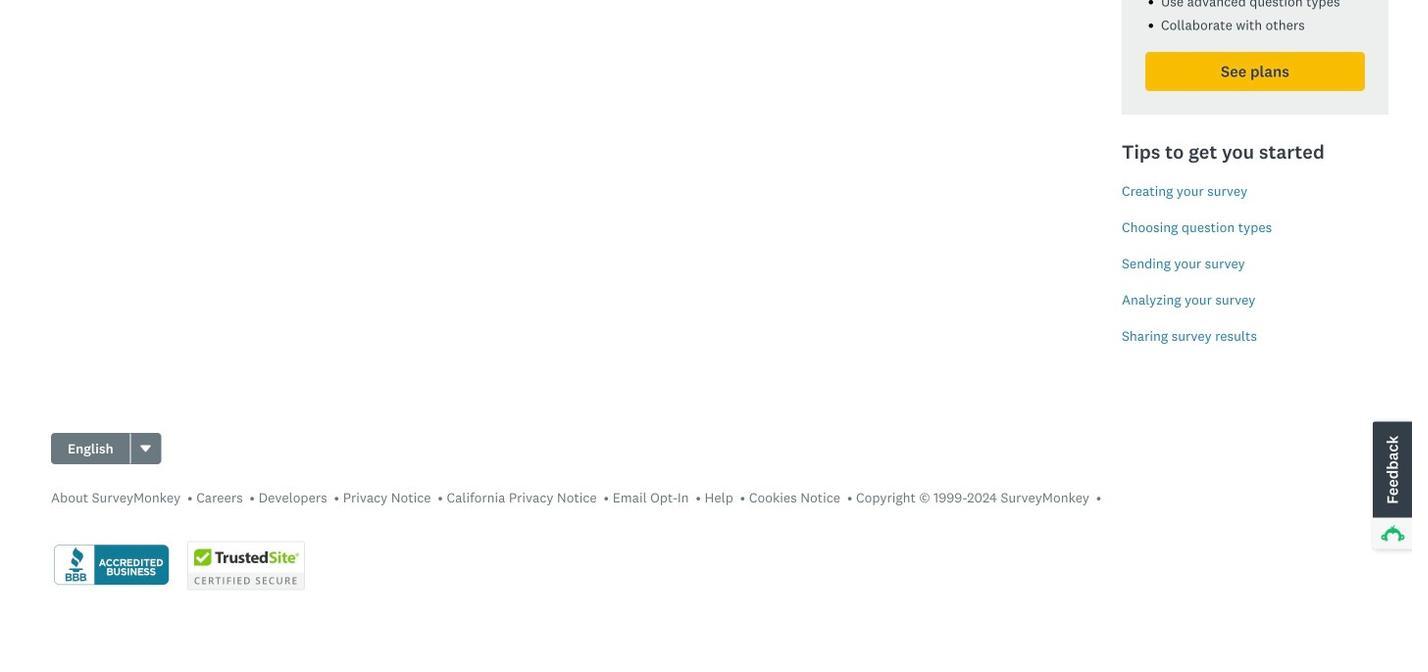Task type: vqa. For each thing, say whether or not it's contained in the screenshot.
language dropdown icon
yes



Task type: locate. For each thing, give the bounding box(es) containing it.
trustedsite helps keep you safe from identity theft, credit card fraud, spyware, spam, viruses and online scams image
[[187, 542, 305, 591]]

group
[[51, 433, 162, 465]]

language dropdown image
[[139, 442, 153, 456], [141, 446, 151, 453]]



Task type: describe. For each thing, give the bounding box(es) containing it.
click to verify bbb accreditation and to see a bbb report. image
[[51, 543, 172, 589]]



